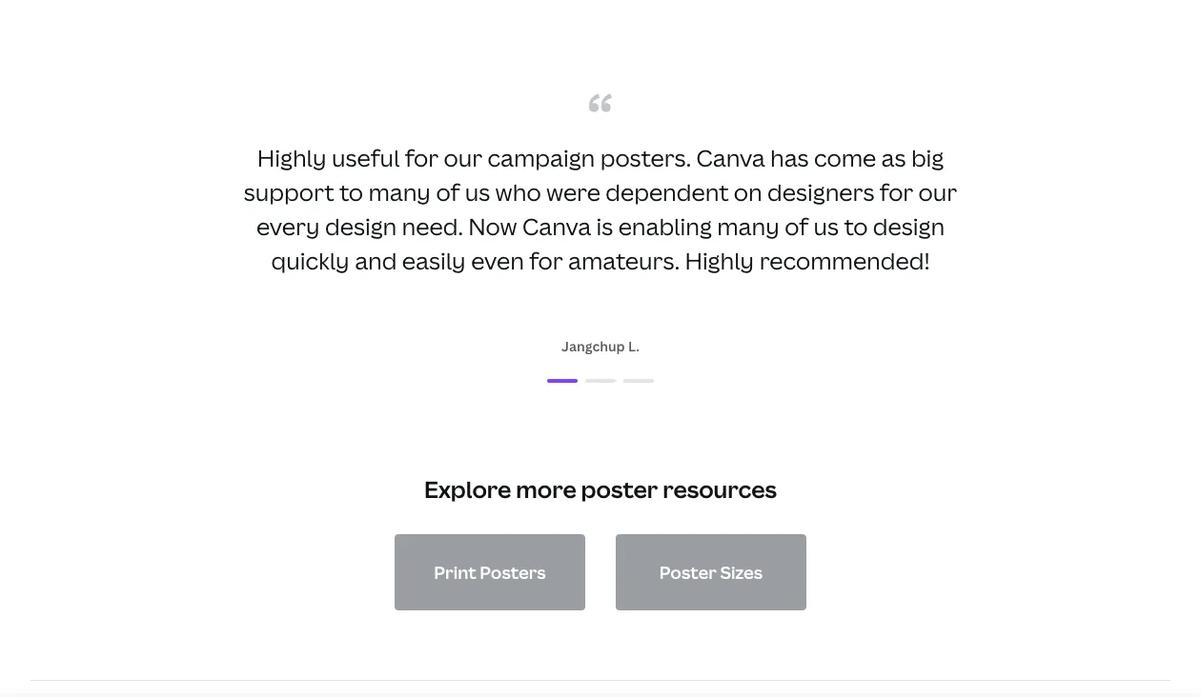 Task type: describe. For each thing, give the bounding box(es) containing it.
l.
[[628, 337, 640, 355]]

poster sizes
[[660, 561, 763, 585]]

designers
[[767, 177, 875, 208]]

0 horizontal spatial of
[[436, 177, 460, 208]]

0 horizontal spatial highly
[[257, 143, 327, 174]]

were
[[546, 177, 600, 208]]

0 vertical spatial us
[[465, 177, 490, 208]]

0 horizontal spatial our
[[444, 143, 482, 174]]

1 horizontal spatial canva
[[696, 143, 765, 174]]

0 horizontal spatial many
[[368, 177, 431, 208]]

useful
[[332, 143, 400, 174]]

print posters link
[[395, 535, 585, 612]]

1 horizontal spatial us
[[814, 211, 839, 242]]

1 vertical spatial of
[[785, 211, 808, 242]]

recommended!
[[759, 246, 930, 277]]

posters.
[[600, 143, 691, 174]]

explore
[[424, 474, 511, 505]]

1 design from the left
[[325, 211, 397, 242]]

posters
[[480, 561, 546, 585]]

has
[[770, 143, 809, 174]]

2 design from the left
[[873, 211, 945, 242]]

even
[[471, 246, 524, 277]]

poster
[[660, 561, 717, 585]]

print posters
[[434, 561, 546, 585]]

enabling
[[618, 211, 712, 242]]

explore more poster resources
[[424, 474, 777, 505]]

campaign
[[488, 143, 595, 174]]

now
[[468, 211, 517, 242]]

need.
[[402, 211, 463, 242]]

1 horizontal spatial for
[[529, 246, 563, 277]]

come
[[814, 143, 876, 174]]

every
[[256, 211, 320, 242]]

1 vertical spatial to
[[844, 211, 868, 242]]



Task type: locate. For each thing, give the bounding box(es) containing it.
poster
[[581, 474, 658, 505]]

more
[[516, 474, 576, 505]]

highly down enabling at right
[[685, 246, 754, 277]]

for right useful
[[405, 143, 439, 174]]

canva
[[696, 143, 765, 174], [522, 211, 591, 242]]

to down useful
[[339, 177, 363, 208]]

us up the now
[[465, 177, 490, 208]]

to
[[339, 177, 363, 208], [844, 211, 868, 242]]

1 vertical spatial many
[[717, 211, 780, 242]]

on
[[734, 177, 762, 208]]

0 horizontal spatial for
[[405, 143, 439, 174]]

easily
[[402, 246, 466, 277]]

highly useful for our campaign posters. canva has come as big support to many of us who were dependent on designers for our every design need. now canva is enabling many of us to design quickly and easily even for amateurs. highly recommended!
[[244, 143, 957, 277]]

poster sizes link
[[616, 535, 806, 612]]

2 horizontal spatial for
[[880, 177, 913, 208]]

0 horizontal spatial design
[[325, 211, 397, 242]]

1 vertical spatial us
[[814, 211, 839, 242]]

highly up support
[[257, 143, 327, 174]]

1 vertical spatial our
[[919, 177, 957, 208]]

to up recommended!
[[844, 211, 868, 242]]

design down as
[[873, 211, 945, 242]]

who
[[495, 177, 541, 208]]

print
[[434, 561, 476, 585]]

resources
[[663, 474, 777, 505]]

sizes
[[720, 561, 763, 585]]

quotation mark image
[[589, 94, 612, 113]]

0 vertical spatial for
[[405, 143, 439, 174]]

jangchup
[[562, 337, 625, 355]]

many down 'on'
[[717, 211, 780, 242]]

2 vertical spatial for
[[529, 246, 563, 277]]

and
[[355, 246, 397, 277]]

1 horizontal spatial many
[[717, 211, 780, 242]]

select a quotation tab list
[[235, 370, 967, 393]]

0 vertical spatial to
[[339, 177, 363, 208]]

big
[[911, 143, 944, 174]]

is
[[596, 211, 613, 242]]

1 vertical spatial for
[[880, 177, 913, 208]]

of up need.
[[436, 177, 460, 208]]

1 horizontal spatial of
[[785, 211, 808, 242]]

1 vertical spatial canva
[[522, 211, 591, 242]]

amateurs.
[[568, 246, 680, 277]]

of
[[436, 177, 460, 208], [785, 211, 808, 242]]

1 vertical spatial highly
[[685, 246, 754, 277]]

design up and
[[325, 211, 397, 242]]

0 vertical spatial our
[[444, 143, 482, 174]]

1 horizontal spatial design
[[873, 211, 945, 242]]

0 vertical spatial canva
[[696, 143, 765, 174]]

jangchup l.
[[562, 337, 640, 355]]

0 vertical spatial of
[[436, 177, 460, 208]]

1 horizontal spatial to
[[844, 211, 868, 242]]

1 horizontal spatial highly
[[685, 246, 754, 277]]

as
[[881, 143, 906, 174]]

for
[[405, 143, 439, 174], [880, 177, 913, 208], [529, 246, 563, 277]]

0 vertical spatial many
[[368, 177, 431, 208]]

design
[[325, 211, 397, 242], [873, 211, 945, 242]]

our
[[444, 143, 482, 174], [919, 177, 957, 208]]

our up the now
[[444, 143, 482, 174]]

for right even
[[529, 246, 563, 277]]

highly
[[257, 143, 327, 174], [685, 246, 754, 277]]

0 horizontal spatial canva
[[522, 211, 591, 242]]

quickly
[[271, 246, 350, 277]]

many
[[368, 177, 431, 208], [717, 211, 780, 242]]

support
[[244, 177, 334, 208]]

0 horizontal spatial to
[[339, 177, 363, 208]]

1 horizontal spatial our
[[919, 177, 957, 208]]

canva up 'on'
[[696, 143, 765, 174]]

0 vertical spatial highly
[[257, 143, 327, 174]]

many up need.
[[368, 177, 431, 208]]

of down designers
[[785, 211, 808, 242]]

0 horizontal spatial us
[[465, 177, 490, 208]]

us down designers
[[814, 211, 839, 242]]

for down as
[[880, 177, 913, 208]]

canva down the were
[[522, 211, 591, 242]]

us
[[465, 177, 490, 208], [814, 211, 839, 242]]

our down "big"
[[919, 177, 957, 208]]

dependent
[[606, 177, 729, 208]]



Task type: vqa. For each thing, say whether or not it's contained in the screenshot.
left LIST
no



